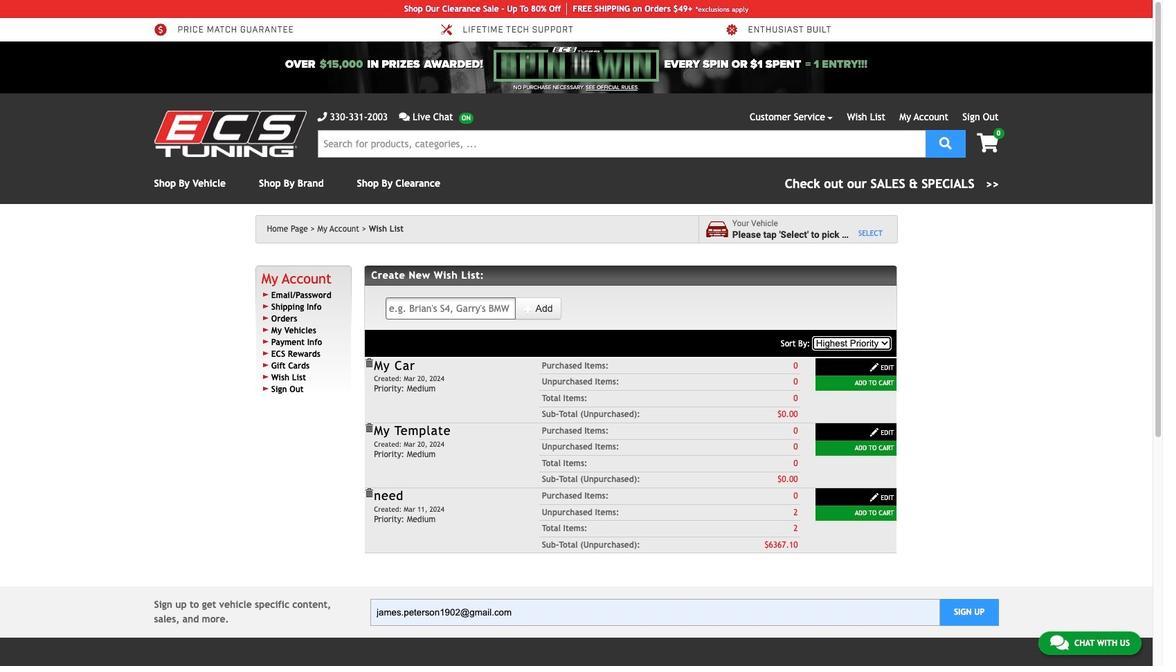 Task type: describe. For each thing, give the bounding box(es) containing it.
search image
[[940, 137, 952, 149]]

Email email field
[[371, 600, 940, 627]]

0 vertical spatial comments image
[[399, 112, 410, 122]]

Search text field
[[318, 130, 926, 158]]

e.g. Brian's S4, Garry's BMW E92...etc text field
[[386, 298, 516, 320]]

shopping cart image
[[977, 134, 999, 153]]



Task type: vqa. For each thing, say whether or not it's contained in the screenshot.
Hose on the left of the page
no



Task type: locate. For each thing, give the bounding box(es) containing it.
delete image
[[364, 359, 374, 368], [364, 489, 374, 499]]

phone image
[[318, 112, 327, 122]]

1 horizontal spatial comments image
[[1051, 635, 1069, 652]]

ecs tuning 'spin to win' contest logo image
[[494, 47, 659, 82]]

1 delete image from the top
[[364, 359, 374, 368]]

delete image
[[364, 424, 374, 434]]

1 vertical spatial delete image
[[364, 489, 374, 499]]

comments image
[[399, 112, 410, 122], [1051, 635, 1069, 652]]

white image
[[524, 305, 534, 314], [870, 363, 880, 373], [870, 428, 880, 438], [870, 493, 880, 503]]

1 vertical spatial comments image
[[1051, 635, 1069, 652]]

2 delete image from the top
[[364, 489, 374, 499]]

delete image down delete icon
[[364, 489, 374, 499]]

delete image up delete icon
[[364, 359, 374, 368]]

ecs tuning image
[[154, 111, 306, 157]]

0 horizontal spatial comments image
[[399, 112, 410, 122]]

0 vertical spatial delete image
[[364, 359, 374, 368]]



